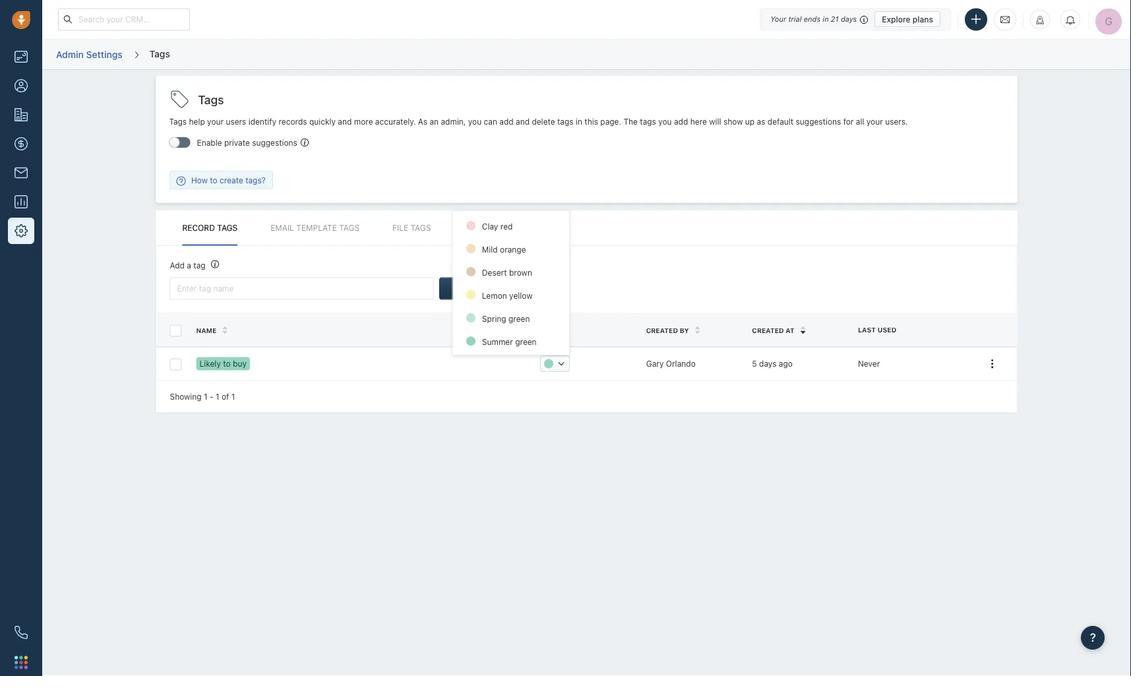 Task type: locate. For each thing, give the bounding box(es) containing it.
1 horizontal spatial to
[[223, 359, 231, 368]]

lemon yellow
[[482, 291, 532, 301]]

email template tags
[[271, 223, 360, 233]]

record tags link
[[182, 211, 238, 246]]

send email image
[[1001, 14, 1010, 25]]

1 and from the left
[[338, 117, 352, 126]]

1 your from the left
[[207, 117, 224, 126]]

1 vertical spatial green
[[515, 337, 537, 347]]

1 vertical spatial add
[[458, 284, 473, 293]]

to right the how
[[210, 176, 218, 185]]

in left this
[[576, 117, 583, 126]]

5
[[752, 359, 757, 368]]

0 vertical spatial green
[[508, 314, 530, 324]]

add button
[[439, 277, 492, 300]]

you
[[468, 117, 482, 126], [659, 117, 672, 126]]

1 horizontal spatial in
[[823, 15, 829, 23]]

your right help
[[207, 117, 224, 126]]

days
[[841, 15, 857, 23], [760, 359, 777, 368]]

days right 5
[[760, 359, 777, 368]]

1 vertical spatial to
[[223, 359, 231, 368]]

will
[[710, 117, 722, 126]]

0 vertical spatial add
[[170, 261, 185, 270]]

0 horizontal spatial add
[[500, 117, 514, 126]]

created left by
[[646, 327, 678, 335]]

2 your from the left
[[867, 117, 883, 126]]

tags inside file tags link
[[411, 223, 431, 233]]

here
[[691, 117, 707, 126]]

1 horizontal spatial days
[[841, 15, 857, 23]]

you left can
[[468, 117, 482, 126]]

1 right -
[[216, 392, 219, 401]]

tags right file
[[411, 223, 431, 233]]

likely to buy
[[200, 359, 247, 368]]

0 horizontal spatial and
[[338, 117, 352, 126]]

suggestions left for
[[796, 117, 842, 126]]

add right can
[[500, 117, 514, 126]]

add inside button
[[458, 284, 473, 293]]

lemon
[[482, 291, 507, 301]]

0 horizontal spatial tags
[[558, 117, 574, 126]]

0 horizontal spatial your
[[207, 117, 224, 126]]

mild orange
[[482, 245, 526, 254]]

how to create tags?
[[191, 176, 266, 185]]

and left delete
[[516, 117, 530, 126]]

0 horizontal spatial in
[[576, 117, 583, 126]]

enable private suggestions
[[197, 138, 297, 148]]

1 horizontal spatial 1
[[216, 392, 219, 401]]

add left lemon
[[458, 284, 473, 293]]

add
[[500, 117, 514, 126], [674, 117, 688, 126]]

up
[[746, 117, 755, 126]]

0 horizontal spatial you
[[468, 117, 482, 126]]

in left 21
[[823, 15, 829, 23]]

users
[[226, 117, 246, 126]]

0 horizontal spatial to
[[210, 176, 218, 185]]

1 tags from the left
[[558, 117, 574, 126]]

plans
[[913, 15, 934, 24]]

orlando
[[666, 359, 696, 368]]

2 and from the left
[[516, 117, 530, 126]]

1 horizontal spatial and
[[516, 117, 530, 126]]

tags down search your crm... text field
[[150, 48, 170, 59]]

created at
[[752, 327, 795, 335]]

created left at at right
[[752, 327, 784, 335]]

add left 'a'
[[170, 261, 185, 270]]

and left more
[[338, 117, 352, 126]]

as
[[757, 117, 766, 126]]

green right summer
[[515, 337, 537, 347]]

tags inside record tags "link"
[[217, 223, 238, 233]]

1 right of at the bottom
[[231, 392, 235, 401]]

1 horizontal spatial add
[[458, 284, 473, 293]]

orange
[[500, 245, 526, 254]]

mild
[[482, 245, 498, 254]]

showing
[[170, 392, 202, 401]]

tags right template
[[339, 223, 360, 233]]

Search your CRM... text field
[[58, 8, 190, 31]]

in
[[823, 15, 829, 23], [576, 117, 583, 126]]

explore plans
[[882, 15, 934, 24]]

your right all at the right
[[867, 117, 883, 126]]

to
[[210, 176, 218, 185], [223, 359, 231, 368]]

1 horizontal spatial add
[[674, 117, 688, 126]]

0 horizontal spatial add
[[170, 261, 185, 270]]

gary
[[646, 359, 664, 368]]

0 vertical spatial days
[[841, 15, 857, 23]]

and
[[338, 117, 352, 126], [516, 117, 530, 126]]

summer
[[482, 337, 513, 347]]

file
[[393, 223, 409, 233]]

your
[[771, 15, 787, 23]]

1 horizontal spatial tags
[[640, 117, 656, 126]]

all
[[856, 117, 865, 126]]

tags right record
[[217, 223, 238, 233]]

1 horizontal spatial suggestions
[[796, 117, 842, 126]]

0 vertical spatial to
[[210, 176, 218, 185]]

0 horizontal spatial created
[[646, 327, 678, 335]]

more
[[354, 117, 373, 126]]

template
[[296, 223, 337, 233]]

gary orlando
[[646, 359, 696, 368]]

0 horizontal spatial suggestions
[[252, 138, 297, 148]]

tags?
[[246, 176, 266, 185]]

add for add
[[458, 284, 473, 293]]

0 horizontal spatial days
[[760, 359, 777, 368]]

1 you from the left
[[468, 117, 482, 126]]

green
[[508, 314, 530, 324], [515, 337, 537, 347]]

delete
[[532, 117, 555, 126]]

tags right the
[[640, 117, 656, 126]]

2 created from the left
[[752, 327, 784, 335]]

add left 'here'
[[674, 117, 688, 126]]

tags left help
[[169, 117, 187, 126]]

clay
[[482, 222, 498, 231]]

1 horizontal spatial your
[[867, 117, 883, 126]]

0 horizontal spatial 1
[[204, 392, 208, 401]]

1 horizontal spatial you
[[659, 117, 672, 126]]

add
[[170, 261, 185, 270], [458, 284, 473, 293]]

explore plans link
[[875, 11, 941, 27]]

page.
[[601, 117, 622, 126]]

1 vertical spatial in
[[576, 117, 583, 126]]

add for add a tag
[[170, 261, 185, 270]]

-
[[210, 392, 214, 401]]

1 left -
[[204, 392, 208, 401]]

at
[[786, 327, 795, 335]]

the
[[624, 117, 638, 126]]

explore
[[882, 15, 911, 24]]

how
[[191, 176, 208, 185]]

red
[[500, 222, 513, 231]]

green down yellow
[[508, 314, 530, 324]]

days right 21
[[841, 15, 857, 23]]

2 horizontal spatial 1
[[231, 392, 235, 401]]

suggestions
[[796, 117, 842, 126], [252, 138, 297, 148]]

1 created from the left
[[646, 327, 678, 335]]

1 horizontal spatial created
[[752, 327, 784, 335]]

1
[[204, 392, 208, 401], [216, 392, 219, 401], [231, 392, 235, 401]]

suggestions down the identify
[[252, 138, 297, 148]]

0 vertical spatial suggestions
[[796, 117, 842, 126]]

you left 'here'
[[659, 117, 672, 126]]

tags right delete
[[558, 117, 574, 126]]

to left buy
[[223, 359, 231, 368]]

2 tags from the left
[[640, 117, 656, 126]]

tags
[[150, 48, 170, 59], [198, 92, 224, 107], [169, 117, 187, 126], [217, 223, 238, 233], [339, 223, 360, 233], [411, 223, 431, 233]]



Task type: vqa. For each thing, say whether or not it's contained in the screenshot.
is
no



Task type: describe. For each thing, give the bounding box(es) containing it.
records
[[279, 117, 307, 126]]

enable
[[197, 138, 222, 148]]

5 days ago
[[752, 359, 793, 368]]

desert
[[482, 268, 507, 277]]

quickly
[[309, 117, 336, 126]]

showing 1 - 1 of 1
[[170, 392, 235, 401]]

name
[[196, 327, 217, 335]]

clay red
[[482, 222, 513, 231]]

by
[[680, 327, 689, 335]]

desert brown
[[482, 268, 532, 277]]

tag
[[194, 261, 206, 270]]

how to create tags? link
[[170, 175, 272, 186]]

brown
[[509, 268, 532, 277]]

users.
[[886, 117, 908, 126]]

spring
[[482, 314, 506, 324]]

identify
[[249, 117, 277, 126]]

2 1 from the left
[[216, 392, 219, 401]]

21
[[831, 15, 839, 23]]

private
[[224, 138, 250, 148]]

admin settings
[[56, 49, 123, 60]]

for
[[844, 117, 854, 126]]

settings
[[86, 49, 123, 60]]

tags help your users identify records quickly and more accurately. as an admin, you can add and delete tags in this page. the tags you add here will show up as default suggestions for all your users.
[[169, 117, 908, 126]]

buy
[[233, 359, 247, 368]]

spring green
[[482, 314, 530, 324]]

1 vertical spatial days
[[760, 359, 777, 368]]

record
[[182, 223, 215, 233]]

created for created at
[[752, 327, 784, 335]]

yellow
[[509, 291, 532, 301]]

phone element
[[8, 620, 34, 646]]

2 you from the left
[[659, 117, 672, 126]]

admin settings link
[[55, 44, 123, 65]]

can
[[484, 117, 497, 126]]

never
[[858, 359, 880, 368]]

used
[[878, 326, 897, 334]]

as
[[418, 117, 428, 126]]

ago
[[779, 359, 793, 368]]

of
[[222, 392, 229, 401]]

tags up help
[[198, 92, 224, 107]]

Enter tag name text field
[[170, 277, 434, 300]]

default
[[768, 117, 794, 126]]

likely
[[200, 359, 221, 368]]

your trial ends in 21 days
[[771, 15, 857, 23]]

a
[[187, 261, 191, 270]]

when users add a tag, the crm will only suggest tags the user has created, plus default tags image
[[301, 139, 309, 147]]

last used
[[858, 326, 897, 334]]

show
[[724, 117, 743, 126]]

to for create
[[210, 176, 218, 185]]

file tags link
[[393, 211, 431, 246]]

trial
[[789, 15, 802, 23]]

accurately.
[[375, 117, 416, 126]]

created for created by
[[646, 327, 678, 335]]

freshworks switcher image
[[15, 656, 28, 669]]

2 add from the left
[[674, 117, 688, 126]]

green for summer green
[[515, 337, 537, 347]]

tags inside email template tags link
[[339, 223, 360, 233]]

summer green
[[482, 337, 537, 347]]

record tags
[[182, 223, 238, 233]]

1 add from the left
[[500, 117, 514, 126]]

1 1 from the left
[[204, 392, 208, 401]]

0 vertical spatial in
[[823, 15, 829, 23]]

3 1 from the left
[[231, 392, 235, 401]]

admin,
[[441, 117, 466, 126]]

to for buy
[[223, 359, 231, 368]]

ends
[[804, 15, 821, 23]]

last
[[858, 326, 876, 334]]

green for spring green
[[508, 314, 530, 324]]

help
[[189, 117, 205, 126]]

admin
[[56, 49, 84, 60]]

an
[[430, 117, 439, 126]]

add a tag
[[170, 261, 206, 270]]

create
[[220, 176, 243, 185]]

created by
[[646, 327, 689, 335]]

this
[[585, 117, 598, 126]]

email
[[271, 223, 294, 233]]

file tags
[[393, 223, 431, 233]]

phone image
[[15, 626, 28, 639]]

email template tags link
[[271, 211, 360, 246]]

1 vertical spatial suggestions
[[252, 138, 297, 148]]



